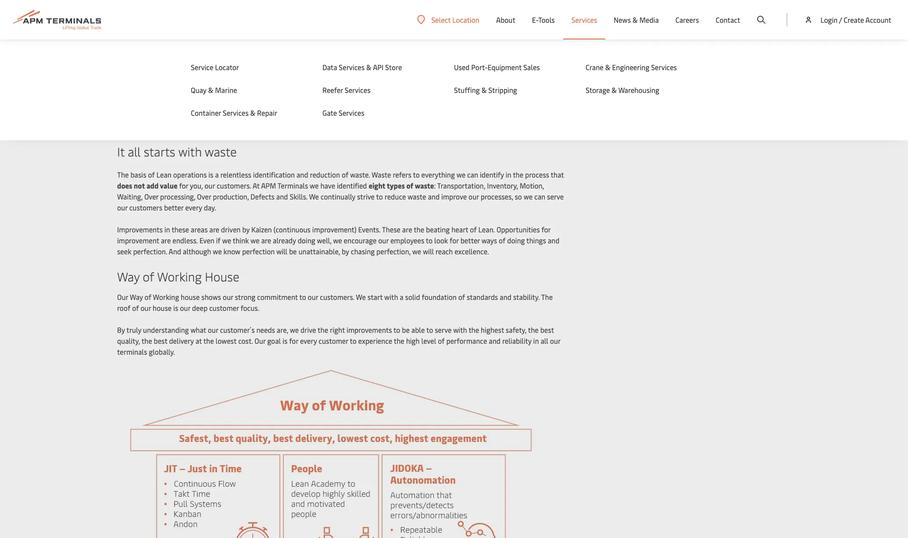 Task type: describe. For each thing, give the bounding box(es) containing it.
services right tools
[[572, 15, 597, 25]]

improvements
[[347, 325, 392, 335]]

1 vertical spatial by
[[342, 247, 349, 256]]

and inside by truly understanding what our customer´s needs are, we drive the right improvements to be able to serve with the highest safety, the best quality, the best delivery at the lowest cost. our goal is for every customer to experience the high level of performance and reliability in all our terminals globally.
[[489, 336, 501, 346]]

add
[[147, 181, 159, 190]]

at
[[253, 181, 260, 190]]

value inside the basis of lean operations is a relentless identification and reduction of waste. waste refers to everything we can identify in the process that does not add value for you, our customers. at apm terminals we have identified eight types of waste
[[160, 181, 177, 190]]

to left lift
[[298, 0, 309, 3]]

the left high
[[394, 336, 404, 346]]

think
[[233, 236, 249, 245]]

the left 'right'
[[318, 325, 328, 335]]

and up resolve
[[189, 54, 209, 71]]

gate
[[322, 108, 337, 118]]

even
[[200, 236, 214, 245]]

solid
[[405, 292, 420, 302]]

that
[[551, 170, 564, 179]]

and down work
[[152, 89, 173, 105]]

engineering
[[612, 62, 650, 72]]

shows
[[201, 292, 221, 302]]

news & media button
[[614, 0, 659, 39]]

the right quality,
[[142, 336, 152, 346]]

lean inside the basis of lean operations is a relentless identification and reduction of waste. waste refers to everything we can identify in the process that does not add value for you, our customers. at apm terminals we have identified eight types of waste
[[157, 170, 171, 179]]

0 vertical spatial best
[[540, 325, 554, 335]]

reliability inside by truly understanding what our customer´s needs are, we drive the right improvements to be able to serve with the highest safety, the best quality, the best delivery at the lowest cost. our goal is for every customer to experience the high level of performance and reliability in all our terminals globally.
[[502, 336, 532, 346]]

driven
[[221, 225, 241, 234]]

this
[[322, 72, 342, 88]]

of right foundation in the bottom of the page
[[458, 292, 465, 302]]

our inside improvements in these areas are driven by kaizen (continuous improvement) events. these are the beating heart of lean. opportunities for improvement are endless. even if we think we are already doing well, we encourage our employees to look for better ways of doing things and seek perfection. and although we know perfection will be unattainable, by chasing perfection, we will reach excellence.
[[378, 236, 389, 245]]

can inside : transportation, inventory, motion, waiting, over processing, over production, defects and skills. we continually strive to reduce waste and improve our processes, so we can serve our customers better every day.
[[534, 192, 545, 201]]

data services & api store
[[322, 62, 402, 72]]

we inside we are continually looking to lift our standards of efficiency and reliability and to create more value for our customers with zero waste. our lean methods make waste buckets in our processes visible and our highly trained and motivated people work to resolve these. i refer to this as 'all brains and hearts in the game'.
[[152, 0, 169, 3]]

stripping
[[489, 85, 517, 95]]

used port-equipment sales link
[[454, 62, 568, 72]]

waste inside : transportation, inventory, motion, waiting, over processing, over production, defects and skills. we continually strive to reduce waste and improve our processes, so we can serve our customers better every day.
[[408, 192, 426, 201]]

of right roof
[[132, 303, 139, 313]]

waste. inside we are continually looking to lift our standards of efficiency and reliability and to create more value for our customers with zero waste. our lean methods make waste buckets in our processes visible and our highly trained and motivated people work to resolve these. i refer to this as 'all brains and hearts in the game'.
[[305, 20, 339, 37]]

is inside the basis of lean operations is a relentless identification and reduction of waste. waste refers to everything we can identify in the process that does not add value for you, our customers. at apm terminals we have identified eight types of waste
[[208, 170, 213, 179]]

the up performance
[[469, 325, 479, 335]]

to down the improvements
[[350, 336, 357, 346]]

identification
[[253, 170, 295, 179]]

by truly understanding what our customer´s needs are, we drive the right improvements to be able to serve with the highest safety, the best quality, the best delivery at the lowest cost. our goal is for every customer to experience the high level of performance and reliability in all our terminals globally.
[[117, 325, 561, 357]]

processes
[[350, 37, 404, 54]]

contact button
[[716, 0, 740, 39]]

to down lift
[[307, 3, 318, 20]]

is inside our way of working house shows our strong commitment to our customers. we start with a solid foundation of standards and stability. the roof of our house is our deep customer focus.
[[173, 303, 178, 313]]

and down terminals
[[276, 192, 288, 201]]

better inside improvements in these areas are driven by kaizen (continuous improvement) events. these are the beating heart of lean. opportunities for improvement are endless. even if we think we are already doing well, we encourage our employees to look for better ways of doing things and seek perfection. and although we know perfection will be unattainable, by chasing perfection, we will reach excellence.
[[461, 236, 480, 245]]

way of working house
[[117, 268, 239, 285]]

every inside : transportation, inventory, motion, waiting, over processing, over production, defects and skills. we continually strive to reduce waste and improve our processes, so we can serve our customers better every day.
[[185, 203, 202, 212]]

data services & api store link
[[322, 62, 437, 72]]

with inside by truly understanding what our customer´s needs are, we drive the right improvements to be able to serve with the highest safety, the best quality, the best delivery at the lowest cost. our goal is for every customer to experience the high level of performance and reliability in all our terminals globally.
[[453, 325, 467, 335]]

resolve
[[196, 72, 235, 88]]

our way of working house shows our strong commitment to our customers. we start with a solid foundation of standards and stability. the roof of our house is our deep customer focus.
[[117, 292, 553, 313]]

we for commitment
[[356, 292, 366, 302]]

we inside : transportation, inventory, motion, waiting, over processing, over production, defects and skills. we continually strive to reduce waste and improve our processes, so we can serve our customers better every day.
[[524, 192, 533, 201]]

tools
[[538, 15, 555, 25]]

stuffing & stripping link
[[454, 85, 568, 95]]

for down heart at the top of page
[[450, 236, 459, 245]]

:
[[434, 181, 436, 190]]

services for container services & repair
[[223, 108, 249, 118]]

wow house image
[[117, 369, 555, 538]]

it
[[117, 143, 125, 160]]

: transportation, inventory, motion, waiting, over processing, over production, defects and skills. we continually strive to reduce waste and improve our processes, so we can serve our customers better every day.
[[117, 181, 564, 212]]

can inside the basis of lean operations is a relentless identification and reduction of waste. waste refers to everything we can identify in the process that does not add value for you, our customers. at apm terminals we have identified eight types of waste
[[467, 170, 478, 179]]

e-tools button
[[532, 0, 555, 39]]

be inside by truly understanding what our customer´s needs are, we drive the right improvements to be able to serve with the highest safety, the best quality, the best delivery at the lowest cost. our goal is for every customer to experience the high level of performance and reliability in all our terminals globally.
[[402, 325, 410, 335]]

already
[[273, 236, 296, 245]]

relentless
[[220, 170, 251, 179]]

the inside our way of working house shows our strong commitment to our customers. we start with a solid foundation of standards and stability. the roof of our house is our deep customer focus.
[[541, 292, 553, 302]]

1 doing from the left
[[298, 236, 315, 245]]

we left have
[[310, 181, 319, 190]]

are up if
[[209, 225, 219, 234]]

for inside by truly understanding what our customer´s needs are, we drive the right improvements to be able to serve with the highest safety, the best quality, the best delivery at the lowest cost. our goal is for every customer to experience the high level of performance and reliability in all our terminals globally.
[[289, 336, 298, 346]]

the inside the basis of lean operations is a relentless identification and reduction of waste. waste refers to everything we can identify in the process that does not add value for you, our customers. at apm terminals we have identified eight types of waste
[[117, 170, 129, 179]]

are up the 'and'
[[161, 236, 171, 245]]

sales
[[523, 62, 540, 72]]

truly
[[126, 325, 141, 335]]

improvements in these areas are driven by kaizen (continuous improvement) events. these are the beating heart of lean. opportunities for improvement are endless. even if we think we are already doing well, we encourage our employees to look for better ways of doing things and seek perfection. and although we know perfection will be unattainable, by chasing perfection, we will reach excellence.
[[117, 225, 560, 256]]

high
[[406, 336, 420, 346]]

standards inside we are continually looking to lift our standards of efficiency and reliability and to create more value for our customers with zero waste. our lean methods make waste buckets in our processes visible and our highly trained and motivated people work to resolve these. i refer to this as 'all brains and hearts in the game'.
[[352, 0, 405, 3]]

and up zero
[[283, 3, 304, 20]]

to inside : transportation, inventory, motion, waiting, over processing, over production, defects and skills. we continually strive to reduce waste and improve our processes, so we can serve our customers better every day.
[[376, 192, 383, 201]]

gate services
[[322, 108, 365, 118]]

services button
[[572, 0, 597, 39]]

kaizen
[[251, 225, 272, 234]]

a inside our way of working house shows our strong commitment to our customers. we start with a solid foundation of standards and stability. the roof of our house is our deep customer focus.
[[400, 292, 404, 302]]

of right "ways" at the right top of the page
[[499, 236, 506, 245]]

select location button
[[417, 15, 480, 24]]

2 over from the left
[[197, 192, 211, 201]]

of up add
[[148, 170, 155, 179]]

make
[[204, 37, 233, 54]]

to up level
[[426, 325, 433, 335]]

crane
[[586, 62, 604, 72]]

reach
[[436, 247, 453, 256]]

and up this
[[310, 54, 331, 71]]

motion,
[[520, 181, 544, 190]]

ceo
[[196, 118, 204, 124]]

continually inside : transportation, inventory, motion, waiting, over processing, over production, defects and skills. we continually strive to reduce waste and improve our processes, so we can serve our customers better every day.
[[321, 192, 355, 201]]

we right if
[[222, 236, 231, 245]]

waste inside the basis of lean operations is a relentless identification and reduction of waste. waste refers to everything we can identify in the process that does not add value for you, our customers. at apm terminals we have identified eight types of waste
[[415, 181, 434, 190]]

commitment
[[257, 292, 298, 302]]

these.
[[238, 72, 270, 88]]

these
[[382, 225, 401, 234]]

our inside the basis of lean operations is a relentless identification and reduction of waste. waste refers to everything we can identify in the process that does not add value for you, our customers. at apm terminals we have identified eight types of waste
[[205, 181, 215, 190]]

delivery
[[169, 336, 194, 346]]

customer´s
[[220, 325, 255, 335]]

about
[[496, 15, 515, 25]]

the right at
[[203, 336, 214, 346]]

repair
[[257, 108, 277, 118]]

the inside improvements in these areas are driven by kaizen (continuous improvement) events. these are the beating heart of lean. opportunities for improvement are endless. even if we think we are already doing well, we encourage our employees to look for better ways of doing things and seek perfection. and although we know perfection will be unattainable, by chasing perfection, we will reach excellence.
[[414, 225, 424, 234]]

we down employees
[[412, 247, 421, 256]]

beating
[[426, 225, 450, 234]]

to left able at the bottom
[[394, 325, 400, 335]]

(continuous
[[274, 225, 311, 234]]

& left the repair
[[250, 108, 255, 118]]

production,
[[213, 192, 249, 201]]

more
[[358, 3, 387, 20]]

types
[[387, 181, 405, 190]]

waste
[[372, 170, 391, 179]]

the inside the basis of lean operations is a relentless identification and reduction of waste. waste refers to everything we can identify in the process that does not add value for you, our customers. at apm terminals we have identified eight types of waste
[[513, 170, 524, 179]]

0 horizontal spatial best
[[154, 336, 167, 346]]

deep
[[192, 303, 208, 313]]

you,
[[190, 181, 203, 190]]

trained
[[269, 54, 307, 71]]

of left lean.
[[470, 225, 477, 234]]

way inside our way of working house shows our strong commitment to our customers. we start with a solid foundation of standards and stability. the roof of our house is our deep customer focus.
[[130, 292, 143, 302]]

we up transportation,
[[457, 170, 466, 179]]

marine
[[215, 85, 237, 95]]

highest
[[481, 325, 504, 335]]

svendsen,
[[172, 118, 195, 124]]

zero
[[279, 20, 302, 37]]

create
[[844, 15, 864, 25]]

of inside we are continually looking to lift our standards of efficiency and reliability and to create more value for our customers with zero waste. our lean methods make waste buckets in our processes visible and our highly trained and motivated people work to resolve these. i refer to this as 'all brains and hearts in the game'.
[[409, 0, 420, 3]]

of down the refers
[[406, 181, 413, 190]]

select location
[[431, 15, 480, 24]]

we down if
[[213, 247, 222, 256]]

store
[[385, 62, 402, 72]]

services for gate services
[[339, 108, 365, 118]]

keith svendsen, ceo
[[159, 118, 204, 124]]

right
[[330, 325, 345, 335]]

news & media
[[614, 15, 659, 25]]

all inside by truly understanding what our customer´s needs are, we drive the right improvements to be able to serve with the highest safety, the best quality, the best delivery at the lowest cost. our goal is for every customer to experience the high level of performance and reliability in all our terminals globally.
[[541, 336, 548, 346]]

keith
[[159, 118, 171, 124]]

& for crane & engineering services
[[605, 62, 611, 72]]

are up employees
[[402, 225, 412, 234]]

are inside we are continually looking to lift our standards of efficiency and reliability and to create more value for our customers with zero waste. our lean methods make waste buckets in our processes visible and our highly trained and motivated people work to resolve these. i refer to this as 'all brains and hearts in the game'.
[[172, 0, 190, 3]]

services up storage & warehousing "link"
[[651, 62, 677, 72]]

service locator
[[191, 62, 239, 72]]

serve inside : transportation, inventory, motion, waiting, over processing, over production, defects and skills. we continually strive to reduce waste and improve our processes, so we can serve our customers better every day.
[[547, 192, 564, 201]]

work
[[152, 72, 179, 88]]

roof
[[117, 303, 130, 313]]

know
[[224, 247, 240, 256]]

used port-equipment sales
[[454, 62, 540, 72]]

and inside the basis of lean operations is a relentless identification and reduction of waste. waste refers to everything we can identify in the process that does not add value for you, our customers. at apm terminals we have identified eight types of waste
[[297, 170, 308, 179]]

quay & marine link
[[191, 85, 305, 95]]



Task type: vqa. For each thing, say whether or not it's contained in the screenshot.
Clear
no



Task type: locate. For each thing, give the bounding box(es) containing it.
way up roof
[[130, 292, 143, 302]]

for inside the basis of lean operations is a relentless identification and reduction of waste. waste refers to everything we can identify in the process that does not add value for you, our customers. at apm terminals we have identified eight types of waste
[[179, 181, 188, 190]]

every inside by truly understanding what our customer´s needs are, we drive the right improvements to be able to serve with the highest safety, the best quality, the best delivery at the lowest cost. our goal is for every customer to experience the high level of performance and reliability in all our terminals globally.
[[300, 336, 317, 346]]

& inside news & media popup button
[[633, 15, 638, 25]]

we left the start
[[356, 292, 366, 302]]

serve inside by truly understanding what our customer´s needs are, we drive the right improvements to be able to serve with the highest safety, the best quality, the best delivery at the lowest cost. our goal is for every customer to experience the high level of performance and reliability in all our terminals globally.
[[435, 325, 452, 335]]

1 vertical spatial all
[[541, 336, 548, 346]]

can
[[467, 170, 478, 179], [534, 192, 545, 201]]

0 vertical spatial working
[[157, 268, 202, 285]]

to right the refers
[[413, 170, 420, 179]]

value inside we are continually looking to lift our standards of efficiency and reliability and to create more value for our customers with zero waste. our lean methods make waste buckets in our processes visible and our highly trained and motivated people work to resolve these. i refer to this as 'all brains and hearts in the game'.
[[389, 3, 418, 20]]

of up identified
[[342, 170, 349, 179]]

to right commitment at the left bottom of page
[[299, 292, 306, 302]]

to up hearts
[[182, 72, 193, 88]]

waste inside we are continually looking to lift our standards of efficiency and reliability and to create more value for our customers with zero waste. our lean methods make waste buckets in our processes visible and our highly trained and motivated people work to resolve these. i refer to this as 'all brains and hearts in the game'.
[[236, 37, 268, 54]]

1 vertical spatial we
[[309, 192, 319, 201]]

is
[[208, 170, 213, 179], [173, 303, 178, 313], [283, 336, 288, 346]]

if
[[216, 236, 221, 245]]

1 vertical spatial best
[[154, 336, 167, 346]]

and left stability. on the bottom of page
[[500, 292, 512, 302]]

waste. down create
[[305, 20, 339, 37]]

stuffing & stripping
[[454, 85, 517, 95]]

1 horizontal spatial over
[[197, 192, 211, 201]]

doing
[[298, 236, 315, 245], [507, 236, 525, 245]]

1 vertical spatial lean
[[157, 170, 171, 179]]

1 vertical spatial can
[[534, 192, 545, 201]]

account
[[866, 15, 892, 25]]

by
[[117, 325, 125, 335]]

0 vertical spatial value
[[389, 3, 418, 20]]

0 horizontal spatial value
[[160, 181, 177, 190]]

with inside we are continually looking to lift our standards of efficiency and reliability and to create more value for our customers with zero waste. our lean methods make waste buckets in our processes visible and our highly trained and motivated people work to resolve these. i refer to this as 'all brains and hearts in the game'.
[[252, 20, 276, 37]]

are down kaizen
[[261, 236, 271, 245]]

best
[[540, 325, 554, 335], [154, 336, 167, 346]]

waste down the everything
[[415, 181, 434, 190]]

locator
[[215, 62, 239, 72]]

1 vertical spatial way
[[130, 292, 143, 302]]

0 vertical spatial all
[[128, 143, 141, 160]]

1 horizontal spatial by
[[342, 247, 349, 256]]

1 vertical spatial every
[[300, 336, 317, 346]]

0 horizontal spatial continually
[[193, 0, 252, 3]]

waste. inside the basis of lean operations is a relentless identification and reduction of waste. waste refers to everything we can identify in the process that does not add value for you, our customers. at apm terminals we have identified eight types of waste
[[350, 170, 370, 179]]

stability.
[[513, 292, 540, 302]]

& right quay
[[208, 85, 213, 95]]

0 horizontal spatial will
[[276, 247, 287, 256]]

are up the efficiency
[[172, 0, 190, 3]]

1 horizontal spatial customers
[[192, 20, 249, 37]]

serve down that
[[547, 192, 564, 201]]

0 horizontal spatial customer
[[209, 303, 239, 313]]

doing down opportunities
[[507, 236, 525, 245]]

and down ":"
[[428, 192, 440, 201]]

we for production,
[[309, 192, 319, 201]]

value
[[389, 3, 418, 20], [160, 181, 177, 190]]

0 vertical spatial the
[[117, 170, 129, 179]]

process
[[525, 170, 549, 179]]

refers
[[393, 170, 412, 179]]

0 horizontal spatial serve
[[435, 325, 452, 335]]

& for quay & marine
[[208, 85, 213, 95]]

lean inside we are continually looking to lift our standards of efficiency and reliability and to create more value for our customers with zero waste. our lean methods make waste buckets in our processes visible and our highly trained and motivated people work to resolve these. i refer to this as 'all brains and hearts in the game'.
[[364, 20, 390, 37]]

customers. inside the basis of lean operations is a relentless identification and reduction of waste. waste refers to everything we can identify in the process that does not add value for you, our customers. at apm terminals we have identified eight types of waste
[[217, 181, 251, 190]]

needs
[[256, 325, 275, 335]]

1 horizontal spatial house
[[181, 292, 200, 302]]

services
[[572, 15, 597, 25], [339, 62, 365, 72], [651, 62, 677, 72], [345, 85, 371, 95], [223, 108, 249, 118], [339, 108, 365, 118]]

to inside our way of working house shows our strong commitment to our customers. we start with a solid foundation of standards and stability. the roof of our house is our deep customer focus.
[[299, 292, 306, 302]]

opportunities
[[497, 225, 540, 234]]

we inside by truly understanding what our customer´s needs are, we drive the right improvements to be able to serve with the highest safety, the best quality, the best delivery at the lowest cost. our goal is for every customer to experience the high level of performance and reliability in all our terminals globally.
[[290, 325, 299, 335]]

and down highest
[[489, 336, 501, 346]]

1 vertical spatial customer
[[319, 336, 348, 346]]

0 vertical spatial customers
[[192, 20, 249, 37]]

to inside improvements in these areas are driven by kaizen (continuous improvement) events. these are the beating heart of lean. opportunities for improvement are endless. even if we think we are already doing well, we encourage our employees to look for better ways of doing things and seek perfection. and although we know perfection will be unattainable, by chasing perfection, we will reach excellence.
[[426, 236, 433, 245]]

waste. up identified
[[350, 170, 370, 179]]

value up processing,
[[160, 181, 177, 190]]

by
[[242, 225, 250, 234], [342, 247, 349, 256]]

1 vertical spatial value
[[160, 181, 177, 190]]

events.
[[358, 225, 381, 234]]

0 horizontal spatial by
[[242, 225, 250, 234]]

1 vertical spatial is
[[173, 303, 178, 313]]

lean up processes
[[364, 20, 390, 37]]

services for reefer services
[[345, 85, 371, 95]]

1 vertical spatial our
[[117, 292, 128, 302]]

standards inside our way of working house shows our strong commitment to our customers. we start with a solid foundation of standards and stability. the roof of our house is our deep customer focus.
[[467, 292, 498, 302]]

1 horizontal spatial best
[[540, 325, 554, 335]]

with up operations
[[178, 143, 202, 160]]

1 vertical spatial be
[[402, 325, 410, 335]]

login / create account link
[[804, 0, 892, 39]]

every
[[185, 203, 202, 212], [300, 336, 317, 346]]

for inside we are continually looking to lift our standards of efficiency and reliability and to create more value for our customers with zero waste. our lean methods make waste buckets in our processes visible and our highly trained and motivated people work to resolve these. i refer to this as 'all brains and hearts in the game'.
[[152, 20, 168, 37]]

we inside our way of working house shows our strong commitment to our customers. we start with a solid foundation of standards and stability. the roof of our house is our deep customer focus.
[[356, 292, 366, 302]]

be left able at the bottom
[[402, 325, 410, 335]]

working down the 'and'
[[157, 268, 202, 285]]

0 vertical spatial we
[[152, 0, 169, 3]]

& left api
[[366, 62, 372, 72]]

be inside improvements in these areas are driven by kaizen (continuous improvement) events. these are the beating heart of lean. opportunities for improvement are endless. even if we think we are already doing well, we encourage our employees to look for better ways of doing things and seek perfection. and although we know perfection will be unattainable, by chasing perfection, we will reach excellence.
[[289, 247, 297, 256]]

0 vertical spatial reliability
[[231, 3, 280, 20]]

a inside the basis of lean operations is a relentless identification and reduction of waste. waste refers to everything we can identify in the process that does not add value for you, our customers. at apm terminals we have identified eight types of waste
[[215, 170, 219, 179]]

working
[[157, 268, 202, 285], [153, 292, 179, 302]]

does
[[117, 181, 132, 190]]

& right stuffing
[[482, 85, 487, 95]]

can up transportation,
[[467, 170, 478, 179]]

over
[[144, 192, 158, 201], [197, 192, 211, 201]]

contact
[[716, 15, 740, 25]]

2 vertical spatial we
[[356, 292, 366, 302]]

& right the crane
[[605, 62, 611, 72]]

1 vertical spatial working
[[153, 292, 179, 302]]

customers down waiting,
[[129, 203, 162, 212]]

customers inside we are continually looking to lift our standards of efficiency and reliability and to create more value for our customers with zero waste. our lean methods make waste buckets in our processes visible and our highly trained and motivated people work to resolve these. i refer to this as 'all brains and hearts in the game'.
[[192, 20, 249, 37]]

terminals
[[117, 347, 147, 357]]

game'.
[[247, 89, 282, 105]]

1 vertical spatial waste.
[[350, 170, 370, 179]]

1 vertical spatial a
[[400, 292, 404, 302]]

0 horizontal spatial house
[[153, 303, 172, 313]]

better inside : transportation, inventory, motion, waiting, over processing, over production, defects and skills. we continually strive to reduce waste and improve our processes, so we can serve our customers better every day.
[[164, 203, 184, 212]]

every left day.
[[185, 203, 202, 212]]

of up select location button
[[409, 0, 420, 3]]

1 will from the left
[[276, 247, 287, 256]]

the basis of lean operations is a relentless identification and reduction of waste. waste refers to everything we can identify in the process that does not add value for you, our customers. at apm terminals we have identified eight types of waste
[[117, 170, 564, 190]]

eight
[[369, 181, 385, 190]]

best up globally.
[[154, 336, 167, 346]]

with left zero
[[252, 20, 276, 37]]

2 horizontal spatial we
[[356, 292, 366, 302]]

1 horizontal spatial customer
[[319, 336, 348, 346]]

in inside the basis of lean operations is a relentless identification and reduction of waste. waste refers to everything we can identify in the process that does not add value for you, our customers. at apm terminals we have identified eight types of waste
[[506, 170, 511, 179]]

of down perfection.
[[143, 268, 154, 285]]

better
[[164, 203, 184, 212], [461, 236, 480, 245]]

reefer services
[[322, 85, 371, 95]]

0 vertical spatial serve
[[547, 192, 564, 201]]

0 vertical spatial standards
[[352, 0, 405, 3]]

working inside our way of working house shows our strong commitment to our customers. we start with a solid foundation of standards and stability. the roof of our house is our deep customer focus.
[[153, 292, 179, 302]]

2 horizontal spatial is
[[283, 336, 288, 346]]

1 horizontal spatial customers.
[[320, 292, 354, 302]]

house up understanding
[[153, 303, 172, 313]]

media
[[640, 15, 659, 25]]

reliability inside we are continually looking to lift our standards of efficiency and reliability and to create more value for our customers with zero waste. our lean methods make waste buckets in our processes visible and our highly trained and motivated people work to resolve these. i refer to this as 'all brains and hearts in the game'.
[[231, 3, 280, 20]]

container services & repair link
[[191, 108, 305, 118]]

1 vertical spatial better
[[461, 236, 480, 245]]

ways
[[482, 236, 497, 245]]

we
[[152, 0, 169, 3], [309, 192, 319, 201], [356, 292, 366, 302]]

crane & engineering services link
[[586, 62, 700, 72]]

with inside our way of working house shows our strong commitment to our customers. we start with a solid foundation of standards and stability. the roof of our house is our deep customer focus.
[[384, 292, 398, 302]]

0 horizontal spatial better
[[164, 203, 184, 212]]

customer down shows
[[209, 303, 239, 313]]

1 vertical spatial serve
[[435, 325, 452, 335]]

location
[[452, 15, 480, 24]]

hearts
[[176, 89, 210, 105]]

and up terminals
[[297, 170, 308, 179]]

our
[[331, 0, 348, 3], [171, 20, 189, 37], [329, 37, 347, 54], [212, 54, 230, 71], [205, 181, 215, 190], [469, 192, 479, 201], [117, 203, 128, 212], [378, 236, 389, 245], [223, 292, 233, 302], [308, 292, 318, 302], [141, 303, 151, 313], [180, 303, 190, 313], [208, 325, 218, 335], [550, 336, 561, 346]]

the
[[226, 89, 244, 105], [513, 170, 524, 179], [414, 225, 424, 234], [318, 325, 328, 335], [469, 325, 479, 335], [528, 325, 539, 335], [142, 336, 152, 346], [203, 336, 214, 346], [394, 336, 404, 346]]

customers inside : transportation, inventory, motion, waiting, over processing, over production, defects and skills. we continually strive to reduce waste and improve our processes, so we can serve our customers better every day.
[[129, 203, 162, 212]]

to down eight
[[376, 192, 383, 201]]

1 horizontal spatial doing
[[507, 236, 525, 245]]

customers.
[[217, 181, 251, 190], [320, 292, 354, 302]]

0 vertical spatial a
[[215, 170, 219, 179]]

1 vertical spatial reliability
[[502, 336, 532, 346]]

for right goal
[[289, 336, 298, 346]]

waste
[[236, 37, 268, 54], [205, 143, 237, 160], [415, 181, 434, 190], [408, 192, 426, 201]]

everything
[[421, 170, 455, 179]]

0 horizontal spatial doing
[[298, 236, 315, 245]]

stuffing
[[454, 85, 480, 95]]

0 horizontal spatial waste.
[[305, 20, 339, 37]]

0 horizontal spatial can
[[467, 170, 478, 179]]

in
[[316, 37, 326, 54], [213, 89, 223, 105], [506, 170, 511, 179], [164, 225, 170, 234], [533, 336, 539, 346]]

1 horizontal spatial standards
[[467, 292, 498, 302]]

is right operations
[[208, 170, 213, 179]]

0 horizontal spatial a
[[215, 170, 219, 179]]

1 horizontal spatial be
[[402, 325, 410, 335]]

0 vertical spatial better
[[164, 203, 184, 212]]

services for data services & api store
[[339, 62, 365, 72]]

the up employees
[[414, 225, 424, 234]]

operations
[[173, 170, 207, 179]]

1 horizontal spatial we
[[309, 192, 319, 201]]

careers
[[676, 15, 699, 25]]

globally.
[[149, 347, 175, 357]]

we inside : transportation, inventory, motion, waiting, over processing, over production, defects and skills. we continually strive to reduce waste and improve our processes, so we can serve our customers better every day.
[[309, 192, 319, 201]]

0 horizontal spatial all
[[128, 143, 141, 160]]

0 vertical spatial by
[[242, 225, 250, 234]]

0 horizontal spatial standards
[[352, 0, 405, 3]]

2 vertical spatial is
[[283, 336, 288, 346]]

0 horizontal spatial we
[[152, 0, 169, 3]]

login
[[821, 15, 838, 25]]

0 vertical spatial customer
[[209, 303, 239, 313]]

customers. inside our way of working house shows our strong commitment to our customers. we start with a solid foundation of standards and stability. the roof of our house is our deep customer focus.
[[320, 292, 354, 302]]

0 vertical spatial continually
[[193, 0, 252, 3]]

& for storage & warehousing
[[612, 85, 617, 95]]

0 horizontal spatial customers
[[129, 203, 162, 212]]

1 horizontal spatial waste.
[[350, 170, 370, 179]]

customers
[[192, 20, 249, 37], [129, 203, 162, 212]]

0 vertical spatial customers.
[[217, 181, 251, 190]]

best right safety, at the bottom
[[540, 325, 554, 335]]

lift
[[312, 0, 327, 3]]

data
[[322, 62, 337, 72]]

our inside we are continually looking to lift our standards of efficiency and reliability and to create more value for our customers with zero waste. our lean methods make waste buckets in our processes visible and our highly trained and motivated people work to resolve these. i refer to this as 'all brains and hearts in the game'.
[[342, 20, 361, 37]]

news
[[614, 15, 631, 25]]

goal
[[267, 336, 281, 346]]

services down "marine"
[[223, 108, 249, 118]]

0 horizontal spatial reliability
[[231, 3, 280, 20]]

value right more in the top left of the page
[[389, 3, 418, 20]]

serve up level
[[435, 325, 452, 335]]

0 vertical spatial our
[[342, 20, 361, 37]]

0 horizontal spatial every
[[185, 203, 202, 212]]

customer inside by truly understanding what our customer´s needs are, we drive the right improvements to be able to serve with the highest safety, the best quality, the best delivery at the lowest cost. our goal is for every customer to experience the high level of performance and reliability in all our terminals globally.
[[319, 336, 348, 346]]

house
[[205, 268, 239, 285]]

well,
[[317, 236, 331, 245]]

strong
[[235, 292, 255, 302]]

waste right the reduce
[[408, 192, 426, 201]]

for up methods
[[152, 20, 168, 37]]

although
[[183, 247, 211, 256]]

service
[[191, 62, 213, 72]]

excellence.
[[455, 247, 489, 256]]

0 vertical spatial waste.
[[305, 20, 339, 37]]

service locator link
[[191, 62, 305, 72]]

continually inside we are continually looking to lift our standards of efficiency and reliability and to create more value for our customers with zero waste. our lean methods make waste buckets in our processes visible and our highly trained and motivated people work to resolve these. i refer to this as 'all brains and hearts in the game'.
[[193, 0, 252, 3]]

1 horizontal spatial lean
[[364, 20, 390, 37]]

way down 'seek'
[[117, 268, 140, 285]]

waste up relentless
[[205, 143, 237, 160]]

safety,
[[506, 325, 527, 335]]

it all starts with waste
[[117, 143, 237, 160]]

defects
[[251, 192, 275, 201]]

standards up highest
[[467, 292, 498, 302]]

in inside by truly understanding what our customer´s needs are, we drive the right improvements to be able to serve with the highest safety, the best quality, the best delivery at the lowest cost. our goal is for every customer to experience the high level of performance and reliability in all our terminals globally.
[[533, 336, 539, 346]]

and up the make
[[207, 3, 228, 20]]

2 doing from the left
[[507, 236, 525, 245]]

1 horizontal spatial continually
[[321, 192, 355, 201]]

our down create
[[342, 20, 361, 37]]

the up the container services & repair
[[226, 89, 244, 105]]

better down processing,
[[164, 203, 184, 212]]

standards up more in the top left of the page
[[352, 0, 405, 3]]

1 horizontal spatial can
[[534, 192, 545, 201]]

as
[[345, 72, 357, 88]]

1 horizontal spatial the
[[541, 292, 553, 302]]

& for news & media
[[633, 15, 638, 25]]

reliability down looking
[[231, 3, 280, 20]]

not
[[134, 181, 145, 190]]

of right level
[[438, 336, 445, 346]]

seek
[[117, 247, 131, 256]]

'all
[[359, 72, 374, 88]]

0 vertical spatial every
[[185, 203, 202, 212]]

1 horizontal spatial reliability
[[502, 336, 532, 346]]

customers up the make
[[192, 20, 249, 37]]

we down improvement)
[[333, 236, 342, 245]]

0 vertical spatial is
[[208, 170, 213, 179]]

and inside improvements in these areas are driven by kaizen (continuous improvement) events. these are the beating heart of lean. opportunities for improvement are endless. even if we think we are already doing well, we encourage our employees to look for better ways of doing things and seek perfection. and although we know perfection will be unattainable, by chasing perfection, we will reach excellence.
[[548, 236, 560, 245]]

we
[[457, 170, 466, 179], [310, 181, 319, 190], [524, 192, 533, 201], [222, 236, 231, 245], [251, 236, 260, 245], [333, 236, 342, 245], [213, 247, 222, 256], [412, 247, 421, 256], [290, 325, 299, 335]]

employees
[[390, 236, 424, 245]]

are
[[172, 0, 190, 3], [209, 225, 219, 234], [402, 225, 412, 234], [161, 236, 171, 245], [261, 236, 271, 245]]

our inside our way of working house shows our strong commitment to our customers. we start with a solid foundation of standards and stability. the roof of our house is our deep customer focus.
[[117, 292, 128, 302]]

& right the storage
[[612, 85, 617, 95]]

and
[[169, 247, 181, 256]]

1 horizontal spatial every
[[300, 336, 317, 346]]

1 vertical spatial standards
[[467, 292, 498, 302]]

for up things at the right top
[[542, 225, 551, 234]]

services right gate
[[339, 108, 365, 118]]

& for stuffing & stripping
[[482, 85, 487, 95]]

with
[[252, 20, 276, 37], [178, 143, 202, 160], [384, 292, 398, 302], [453, 325, 467, 335]]

is inside by truly understanding what our customer´s needs are, we drive the right improvements to be able to serve with the highest safety, the best quality, the best delivery at the lowest cost. our goal is for every customer to experience the high level of performance and reliability in all our terminals globally.
[[283, 336, 288, 346]]

every down drive
[[300, 336, 317, 346]]

processing,
[[160, 192, 195, 201]]

1 horizontal spatial a
[[400, 292, 404, 302]]

0 vertical spatial lean
[[364, 20, 390, 37]]

port-
[[471, 62, 488, 72]]

the inside we are continually looking to lift our standards of efficiency and reliability and to create more value for our customers with zero waste. our lean methods make waste buckets in our processes visible and our highly trained and motivated people work to resolve these. i refer to this as 'all brains and hearts in the game'.
[[226, 89, 244, 105]]

1 vertical spatial continually
[[321, 192, 355, 201]]

0 horizontal spatial customers.
[[217, 181, 251, 190]]

e-
[[532, 15, 538, 25]]

1 horizontal spatial will
[[423, 247, 434, 256]]

0 vertical spatial be
[[289, 247, 297, 256]]

be down already on the top left of the page
[[289, 247, 297, 256]]

0 horizontal spatial lean
[[157, 170, 171, 179]]

0 vertical spatial way
[[117, 268, 140, 285]]

we up the efficiency
[[152, 0, 169, 3]]

in inside improvements in these areas are driven by kaizen (continuous improvement) events. these are the beating heart of lean. opportunities for improvement are endless. even if we think we are already doing well, we encourage our employees to look for better ways of doing things and seek perfection. and although we know perfection will be unattainable, by chasing perfection, we will reach excellence.
[[164, 225, 170, 234]]

1 vertical spatial customers.
[[320, 292, 354, 302]]

we right are,
[[290, 325, 299, 335]]

lean.
[[479, 225, 495, 234]]

to inside the basis of lean operations is a relentless identification and reduction of waste. waste refers to everything we can identify in the process that does not add value for you, our customers. at apm terminals we have identified eight types of waste
[[413, 170, 420, 179]]

1 vertical spatial house
[[153, 303, 172, 313]]

1 vertical spatial the
[[541, 292, 553, 302]]

motivated
[[334, 54, 389, 71]]

of down way of working house
[[145, 292, 151, 302]]

1 horizontal spatial is
[[208, 170, 213, 179]]

skills.
[[290, 192, 307, 201]]

with up performance
[[453, 325, 467, 335]]

0 horizontal spatial is
[[173, 303, 178, 313]]

reliability down safety, at the bottom
[[502, 336, 532, 346]]

to left this
[[308, 72, 319, 88]]

the right stability. on the bottom of page
[[541, 292, 553, 302]]

will down already on the top left of the page
[[276, 247, 287, 256]]

is right goal
[[283, 336, 288, 346]]

2 will from the left
[[423, 247, 434, 256]]

customers. down relentless
[[217, 181, 251, 190]]

by left chasing
[[342, 247, 349, 256]]

of inside by truly understanding what our customer´s needs are, we drive the right improvements to be able to serve with the highest safety, the best quality, the best delivery at the lowest cost. our goal is for every customer to experience the high level of performance and reliability in all our terminals globally.
[[438, 336, 445, 346]]

will left the reach
[[423, 247, 434, 256]]

1 horizontal spatial value
[[389, 3, 418, 20]]

inventory,
[[487, 181, 518, 190]]

terminals
[[278, 181, 308, 190]]

1 horizontal spatial our
[[342, 20, 361, 37]]

we up perfection on the top of page
[[251, 236, 260, 245]]

1 horizontal spatial all
[[541, 336, 548, 346]]

container
[[191, 108, 221, 118]]

1 over from the left
[[144, 192, 158, 201]]

1 horizontal spatial serve
[[547, 192, 564, 201]]

the right safety, at the bottom
[[528, 325, 539, 335]]

used
[[454, 62, 470, 72]]

house up the "deep"
[[181, 292, 200, 302]]

encourage
[[344, 236, 377, 245]]

0 horizontal spatial be
[[289, 247, 297, 256]]

doing up 'unattainable,'
[[298, 236, 315, 245]]

e-tools
[[532, 15, 555, 25]]

storage & warehousing
[[586, 85, 659, 95]]

customer inside our way of working house shows our strong commitment to our customers. we start with a solid foundation of standards and stability. the roof of our house is our deep customer focus.
[[209, 303, 239, 313]]

we right 'skills.'
[[309, 192, 319, 201]]

brains
[[377, 72, 410, 88]]

0 vertical spatial house
[[181, 292, 200, 302]]

and inside our way of working house shows our strong commitment to our customers. we start with a solid foundation of standards and stability. the roof of our house is our deep customer focus.
[[500, 292, 512, 302]]

we right so
[[524, 192, 533, 201]]

0 horizontal spatial our
[[117, 292, 128, 302]]

customer down 'right'
[[319, 336, 348, 346]]

a left solid
[[400, 292, 404, 302]]

we are continually looking to lift our standards of efficiency and reliability and to create more value for our customers with zero waste. our lean methods make waste buckets in our processes visible and our highly trained and motivated people work to resolve these. i refer to this as 'all brains and hearts in the game'.
[[152, 0, 429, 105]]



